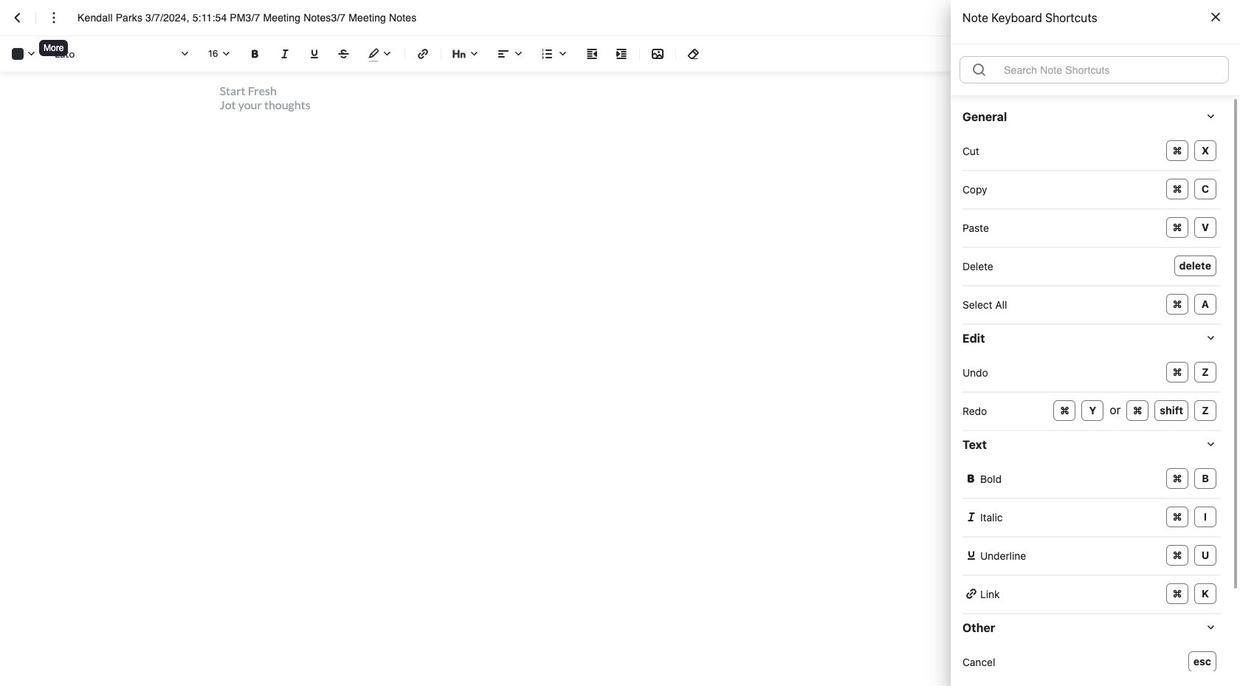 Task type: describe. For each thing, give the bounding box(es) containing it.
insert image image
[[649, 45, 667, 63]]

bold image
[[247, 45, 264, 63]]

underline image
[[306, 45, 324, 63]]

increase indent image
[[613, 45, 631, 63]]

Search Note Shortcuts text field
[[994, 56, 1230, 84]]

clear style image
[[685, 45, 703, 63]]

link image
[[414, 45, 432, 63]]



Task type: locate. For each thing, give the bounding box(es) containing it.
all notes image
[[9, 9, 27, 27]]

italic image
[[276, 45, 294, 63]]

decrease indent image
[[584, 45, 601, 63]]

tooltip
[[38, 30, 70, 58]]

strikethrough image
[[335, 45, 353, 63]]

None text field
[[78, 10, 444, 25]]



Task type: vqa. For each thing, say whether or not it's contained in the screenshot.
Tabs of my account settings page tab list
no



